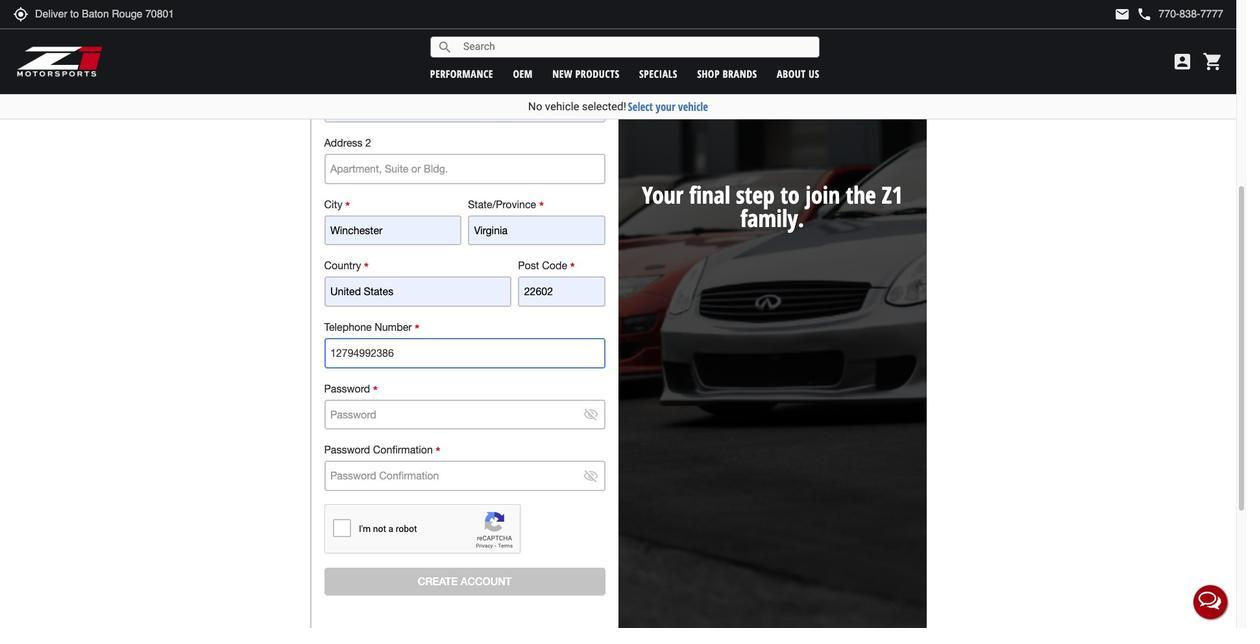 Task type: vqa. For each thing, say whether or not it's contained in the screenshot.
Shop All Specials
no



Task type: locate. For each thing, give the bounding box(es) containing it.
shopping_cart link
[[1200, 51, 1224, 72]]

step
[[736, 179, 775, 211]]

password down telephone
[[324, 383, 370, 395]]

password inside password confirmation *
[[324, 444, 370, 456]]

* right code
[[570, 260, 575, 274]]

1 visibility_off from the top
[[583, 407, 599, 423]]

vehicle inside no vehicle selected! select your vehicle
[[545, 100, 579, 113]]

state/​province *
[[468, 198, 544, 213]]

new products
[[553, 67, 620, 81]]

vehicle right your
[[678, 99, 708, 114]]

visibility_off for password confirmation 'password field'
[[583, 468, 599, 484]]

vehicle
[[678, 99, 708, 114], [545, 100, 579, 113]]

shop brands
[[697, 67, 757, 81]]

join
[[806, 179, 840, 211]]

* right country on the top of the page
[[364, 260, 369, 274]]

*
[[345, 198, 350, 213], [539, 198, 544, 213], [364, 260, 369, 274], [570, 260, 575, 274], [415, 321, 420, 336], [373, 383, 378, 397], [436, 444, 441, 458]]

Apartment, Suite or Bldg. text field
[[324, 154, 605, 184]]

vehicle right no
[[545, 100, 579, 113]]

select
[[628, 99, 653, 114]]

password inside password *
[[324, 383, 370, 395]]

Telephone Number text field
[[324, 338, 605, 369]]

visibility_off
[[583, 407, 599, 423], [583, 468, 599, 484]]

0 vertical spatial password
[[324, 383, 370, 395]]

state/​province
[[468, 198, 536, 210]]

no vehicle selected! select your vehicle
[[528, 99, 708, 114]]

post
[[518, 260, 539, 272]]

confirmation
[[373, 444, 433, 456]]

password left confirmation
[[324, 444, 370, 456]]

* down the telephone number *
[[373, 383, 378, 397]]

phone
[[1137, 6, 1153, 22]]

create account button
[[324, 568, 605, 596]]

my_location
[[13, 6, 29, 22]]

State/​Province text field
[[468, 215, 605, 246]]

mail
[[1115, 6, 1130, 22]]

family.
[[741, 203, 805, 234]]

0 horizontal spatial vehicle
[[545, 100, 579, 113]]

city *
[[324, 198, 350, 213]]

password *
[[324, 383, 378, 397]]

2 visibility_off from the top
[[583, 468, 599, 484]]

2 password from the top
[[324, 444, 370, 456]]

password
[[324, 383, 370, 395], [324, 444, 370, 456]]

new
[[553, 67, 573, 81]]

shopping_cart
[[1203, 51, 1224, 72]]

1 horizontal spatial vehicle
[[678, 99, 708, 114]]

2
[[365, 137, 371, 149]]

new products link
[[553, 67, 620, 81]]

password confirmation *
[[324, 444, 441, 458]]

Post Code text field
[[518, 277, 605, 307]]

z1 motorsports logo image
[[16, 45, 104, 78]]

account_box link
[[1169, 51, 1196, 72]]

create account
[[418, 575, 512, 588]]

search
[[437, 39, 453, 55]]

phone link
[[1137, 6, 1224, 22]]

country *
[[324, 260, 369, 274]]

about us
[[777, 67, 820, 81]]

telephone
[[324, 321, 372, 333]]

Password Confirmation password field
[[324, 461, 605, 491]]

your
[[642, 179, 684, 211]]

oem link
[[513, 67, 533, 81]]

specials link
[[639, 67, 678, 81]]

selected!
[[582, 100, 626, 113]]

1 password from the top
[[324, 383, 370, 395]]

* right number on the left bottom
[[415, 321, 420, 336]]

0 vertical spatial visibility_off
[[583, 407, 599, 423]]

code
[[542, 260, 567, 272]]

shop brands link
[[697, 67, 757, 81]]

1 vertical spatial visibility_off
[[583, 468, 599, 484]]

the
[[846, 179, 876, 211]]

specials
[[639, 67, 678, 81]]

1 vertical spatial password
[[324, 444, 370, 456]]

performance link
[[430, 67, 493, 81]]

us
[[809, 67, 820, 81]]



Task type: describe. For each thing, give the bounding box(es) containing it.
password for confirmation
[[324, 444, 370, 456]]

country
[[324, 260, 361, 272]]

z1
[[882, 179, 903, 211]]

your
[[656, 99, 676, 114]]

* up state/​province text field
[[539, 198, 544, 213]]

to
[[781, 179, 800, 211]]

oem
[[513, 67, 533, 81]]

address 2
[[324, 137, 371, 149]]

Password password field
[[324, 400, 605, 430]]

select your vehicle link
[[628, 99, 708, 114]]

* right confirmation
[[436, 444, 441, 458]]

about
[[777, 67, 806, 81]]

performance
[[430, 67, 493, 81]]

City text field
[[324, 215, 462, 246]]

account
[[461, 575, 512, 588]]

final
[[689, 179, 730, 211]]

telephone number *
[[324, 321, 420, 336]]

mail link
[[1115, 6, 1130, 22]]

brands
[[723, 67, 757, 81]]

Street Address text field
[[324, 92, 605, 123]]

* right city
[[345, 198, 350, 213]]

number
[[375, 321, 412, 333]]

about us link
[[777, 67, 820, 81]]

create
[[418, 575, 458, 588]]

mail phone
[[1115, 6, 1153, 22]]

no
[[528, 100, 542, 113]]

city
[[324, 198, 343, 210]]

shop
[[697, 67, 720, 81]]

your final step to join the z1 family.
[[642, 179, 903, 234]]

password for *
[[324, 383, 370, 395]]

Company Name text field
[[324, 31, 605, 61]]

address
[[324, 137, 363, 149]]

visibility_off for password 'password field'
[[583, 407, 599, 423]]

post code *
[[518, 260, 575, 274]]

account_box
[[1172, 51, 1193, 72]]

Search search field
[[453, 37, 819, 57]]

products
[[576, 67, 620, 81]]



